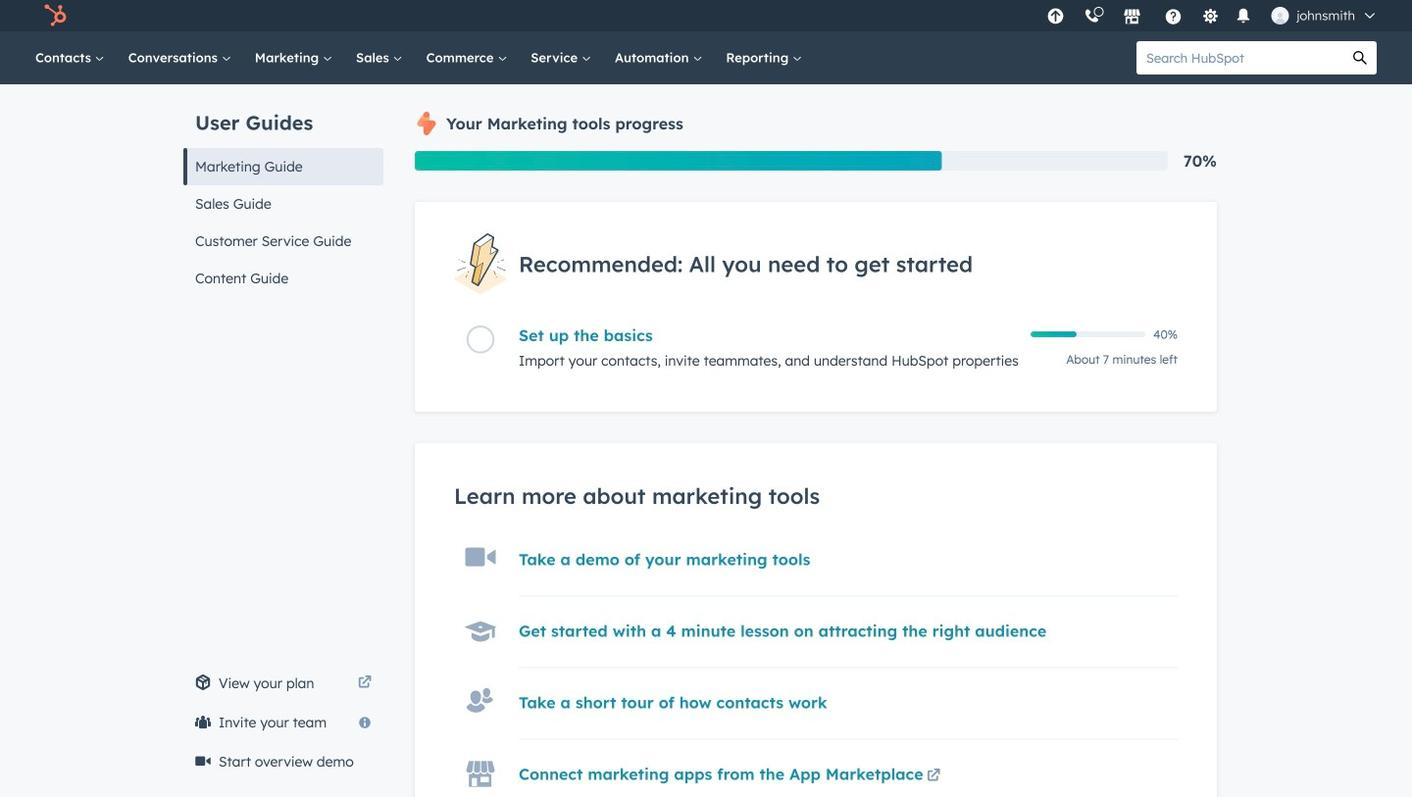 Task type: locate. For each thing, give the bounding box(es) containing it.
john smith image
[[1271, 7, 1289, 25]]

menu
[[1037, 0, 1389, 31]]

marketplaces image
[[1123, 9, 1141, 26]]

progress bar
[[415, 151, 942, 171]]

user guides element
[[183, 84, 383, 297]]

link opens in a new window image
[[358, 672, 372, 695], [358, 677, 372, 690], [927, 770, 941, 784]]

[object object] complete progress bar
[[1031, 332, 1077, 338]]



Task type: describe. For each thing, give the bounding box(es) containing it.
link opens in a new window image
[[927, 765, 941, 789]]

Search HubSpot search field
[[1137, 41, 1344, 75]]



Task type: vqa. For each thing, say whether or not it's contained in the screenshot.
Link opens in a new window icon
yes



